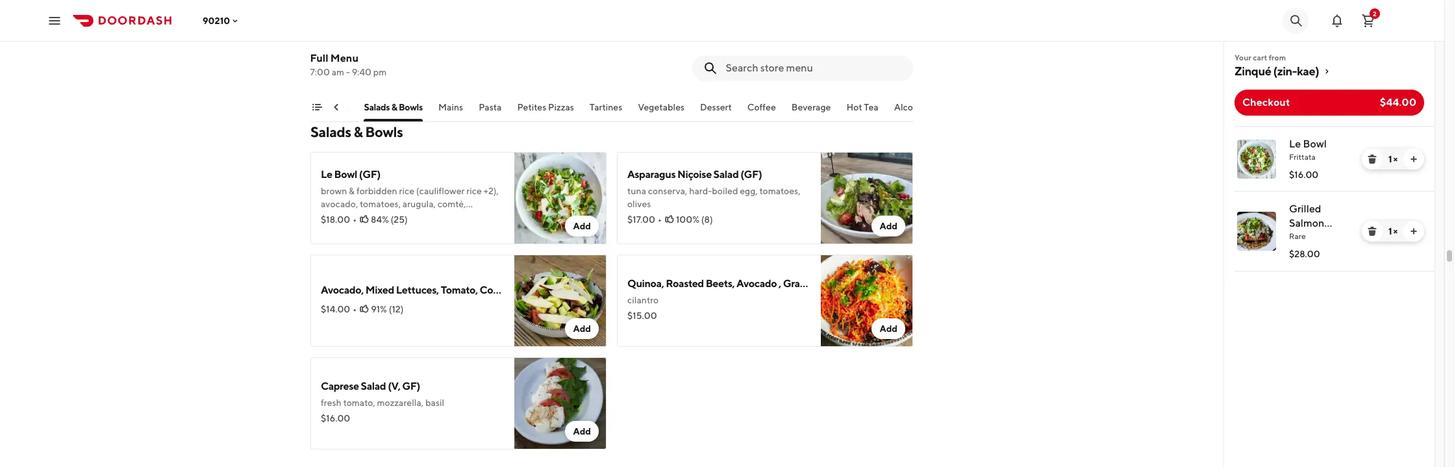 Task type: describe. For each thing, give the bounding box(es) containing it.
$17.00 •
[[628, 214, 662, 225]]

(zin-
[[1274, 64, 1298, 78]]

pm
[[374, 67, 387, 77]]

checkout
[[1243, 96, 1291, 109]]

notification bell image
[[1330, 13, 1346, 28]]

100% (8)
[[676, 214, 713, 225]]

brown
[[321, 186, 347, 196]]

add one to cart image
[[1409, 226, 1420, 236]]

1 vertical spatial bowls
[[365, 123, 403, 140]]

91% (12)
[[371, 304, 404, 314]]

zinqué
[[1235, 64, 1272, 78]]

egg,
[[740, 186, 758, 196]]

beets,
[[706, 277, 735, 290]]

conserva,
[[648, 186, 688, 196]]

tartines button
[[590, 101, 623, 121]]

• right $14.00
[[353, 304, 357, 314]]

2
[[1374, 9, 1377, 17]]

le bowl frittata
[[1290, 138, 1327, 162]]

(gf) for grilled salmon plate (gf)
[[1317, 231, 1339, 244]]

(v, inside the caprese salad (v, gf) fresh tomato, mozzarella, basil $16.00
[[388, 380, 400, 392]]

bowl for frittata
[[1304, 138, 1327, 150]]

salad inside quinoa, roasted beets, avocado , grated carrots salad cilantro $15.00
[[854, 277, 879, 290]]

asparagus
[[628, 168, 676, 181]]

$17.00 inside garlic, herbs, and spices $17.00
[[321, 49, 349, 60]]

basil
[[426, 398, 444, 408]]

zinqué (zin-kae) link
[[1235, 64, 1425, 79]]

fresh
[[321, 398, 342, 408]]

niçoise
[[678, 168, 712, 181]]

grilled shrimps (gf) image
[[515, 0, 607, 86]]

84% (25)
[[371, 214, 408, 225]]

add button for avocado, mixed lettuces, tomato, comté salad (v, gf)
[[566, 318, 599, 339]]

$14.00 •
[[321, 304, 357, 314]]

coffee
[[748, 102, 777, 112]]

olives
[[628, 199, 651, 209]]

frittata
[[470, 212, 499, 222]]

frittata
[[1290, 152, 1316, 162]]

0 vertical spatial salads
[[364, 102, 390, 112]]

+2),
[[484, 186, 499, 196]]

• for bowl
[[353, 214, 357, 225]]

gf) inside the caprese salad (v, gf) fresh tomato, mozzarella, basil $16.00
[[402, 380, 420, 392]]

7:00
[[311, 67, 330, 77]]

quinoa, roasted beets, avocado , grated carrots salad image
[[821, 255, 914, 347]]

tomato,
[[441, 284, 478, 296]]

add one to cart image
[[1409, 154, 1420, 164]]

× for grilled salmon plate (gf)
[[1394, 226, 1398, 236]]

petites pizzas
[[518, 102, 575, 112]]

avocado, mixed lettuces, tomato, comté salad (v, gf)
[[321, 284, 573, 296]]

herbs,
[[348, 34, 373, 44]]

caprese
[[321, 380, 359, 392]]

rare
[[1290, 231, 1306, 241]]

(cauliflower
[[416, 186, 465, 196]]

grilled salmon plate (gf) image
[[1238, 212, 1277, 251]]

0 vertical spatial bowls
[[399, 102, 423, 112]]

full
[[311, 52, 329, 64]]

pizzas
[[549, 102, 575, 112]]

your cart from
[[1235, 53, 1287, 62]]

avocado,
[[321, 199, 358, 209]]

vegetables
[[639, 102, 685, 112]]

add for asparagus niçoise salad (gf)
[[880, 221, 898, 231]]

kae)
[[1297, 64, 1320, 78]]

$18.00
[[321, 214, 350, 225]]

le for le bowl (gf)
[[321, 168, 332, 181]]

plate
[[1290, 231, 1314, 244]]

(gf) inside le bowl (gf) brown & forbidden rice (cauliflower rice +2), avocado, tomatoes, arugula, comté, parmesan, sriracha mayo, chicken or frittata (v with frittata)
[[359, 168, 381, 181]]

cart
[[1253, 53, 1268, 62]]

(25)
[[391, 214, 408, 225]]

1 vertical spatial salads
[[311, 123, 351, 140]]

$28.00
[[1290, 249, 1321, 259]]

91%
[[371, 304, 387, 314]]

hard-
[[689, 186, 712, 196]]

avocado, mixed lettuces, tomato, comté salad (v, gf) image
[[515, 255, 607, 347]]

hot tea
[[847, 102, 879, 112]]

$44.00
[[1381, 96, 1417, 109]]

add button for quinoa, roasted beets, avocado , grated carrots salad
[[872, 318, 906, 339]]

1 for grilled salmon plate (gf)
[[1389, 226, 1392, 236]]

menu
[[331, 52, 359, 64]]

sharing
[[317, 102, 349, 112]]

1 vertical spatial salads & bowls
[[311, 123, 403, 140]]

(gf) for asparagus niçoise salad (gf) tuna conserva, hard-boiled egg, tomatoes, olives
[[741, 168, 762, 181]]

petites
[[518, 102, 547, 112]]

show menu categories image
[[312, 102, 322, 112]]

tomato,
[[343, 398, 375, 408]]

quinoa,
[[628, 277, 664, 290]]

mains button
[[439, 101, 464, 121]]

pasta button
[[479, 101, 502, 121]]

1 × for le bowl
[[1389, 154, 1398, 164]]

quinoa, roasted beets, avocado , grated carrots salad cilantro $15.00
[[628, 277, 879, 321]]

bowl for (gf)
[[334, 168, 357, 181]]

tomatoes, inside asparagus niçoise salad (gf) tuna conserva, hard-boiled egg, tomatoes, olives
[[760, 186, 801, 196]]

sharing button
[[317, 101, 349, 121]]

full menu 7:00 am - 9:40 pm
[[311, 52, 387, 77]]

open menu image
[[47, 13, 62, 28]]

carrots
[[818, 277, 852, 290]]

mixed
[[366, 284, 394, 296]]

list containing le bowl
[[1225, 126, 1435, 272]]

0 vertical spatial &
[[392, 102, 398, 112]]

le bowl (gf) brown & forbidden rice (cauliflower rice +2), avocado, tomatoes, arugula, comté, parmesan, sriracha mayo, chicken or frittata (v with frittata)
[[321, 168, 499, 235]]

cilantro
[[628, 295, 659, 305]]

and
[[375, 34, 390, 44]]

hot
[[847, 102, 863, 112]]

your
[[1235, 53, 1252, 62]]



Task type: locate. For each thing, give the bounding box(es) containing it.
0 vertical spatial salads & bowls
[[364, 102, 423, 112]]

9:40
[[352, 67, 372, 77]]

tomatoes, right egg, on the top right of page
[[760, 186, 801, 196]]

1 vertical spatial bowl
[[334, 168, 357, 181]]

$16.00 inside the caprese salad (v, gf) fresh tomato, mozzarella, basil $16.00
[[321, 413, 350, 424]]

1 vertical spatial 1
[[1389, 226, 1392, 236]]

1 × for grilled salmon plate (gf)
[[1389, 226, 1398, 236]]

tomatoes, inside le bowl (gf) brown & forbidden rice (cauliflower rice +2), avocado, tomatoes, arugula, comté, parmesan, sriracha mayo, chicken or frittata (v with frittata)
[[360, 199, 401, 209]]

1 vertical spatial gf)
[[402, 380, 420, 392]]

0 horizontal spatial gf)
[[402, 380, 420, 392]]

salad up boiled
[[714, 168, 739, 181]]

arugula,
[[403, 199, 436, 209]]

rice left +2),
[[467, 186, 482, 196]]

le up brown
[[321, 168, 332, 181]]

× left add one to cart image
[[1394, 154, 1398, 164]]

2 vertical spatial &
[[349, 186, 355, 196]]

1 horizontal spatial bowl
[[1304, 138, 1327, 150]]

tuna
[[628, 186, 646, 196]]

1 ×
[[1389, 154, 1398, 164], [1389, 226, 1398, 236]]

1 horizontal spatial (gf)
[[741, 168, 762, 181]]

salads down pm
[[364, 102, 390, 112]]

-
[[347, 67, 351, 77]]

gf)
[[555, 284, 573, 296], [402, 380, 420, 392]]

sriracha
[[365, 212, 398, 222]]

dessert
[[701, 102, 732, 112]]

le
[[1290, 138, 1302, 150], [321, 168, 332, 181]]

tomatoes,
[[760, 186, 801, 196], [360, 199, 401, 209]]

lettuces,
[[396, 284, 439, 296]]

0 vertical spatial (v,
[[540, 284, 553, 296]]

(v
[[321, 225, 331, 235]]

from
[[1269, 53, 1287, 62]]

1 horizontal spatial (v,
[[540, 284, 553, 296]]

2 button
[[1356, 7, 1382, 33]]

× for le bowl
[[1394, 154, 1398, 164]]

with
[[332, 225, 350, 235]]

garlic,
[[321, 34, 346, 44]]

1 vertical spatial $16.00
[[321, 413, 350, 424]]

add
[[573, 221, 591, 231], [880, 221, 898, 231], [573, 324, 591, 334], [880, 324, 898, 334], [573, 426, 591, 437]]

le inside le bowl (gf) brown & forbidden rice (cauliflower rice +2), avocado, tomatoes, arugula, comté, parmesan, sriracha mayo, chicken or frittata (v with frittata)
[[321, 168, 332, 181]]

salads & bowls down sharing button
[[311, 123, 403, 140]]

boiled
[[712, 186, 738, 196]]

add for le bowl (gf)
[[573, 221, 591, 231]]

0 vertical spatial bowl
[[1304, 138, 1327, 150]]

2 rice from the left
[[467, 186, 482, 196]]

1 × right remove item from cart image
[[1389, 154, 1398, 164]]

caprese salad (v, gf) fresh tomato, mozzarella, basil $16.00
[[321, 380, 444, 424]]

Item Search search field
[[726, 61, 903, 75]]

1 vertical spatial le
[[321, 168, 332, 181]]

(8)
[[702, 214, 713, 225]]

0 vertical spatial $17.00
[[321, 49, 349, 60]]

add button for caprese salad (v, gf)
[[566, 421, 599, 442]]

0 horizontal spatial (gf)
[[359, 168, 381, 181]]

1 × from the top
[[1394, 154, 1398, 164]]

0 vertical spatial le
[[1290, 138, 1302, 150]]

salads down sharing button
[[311, 123, 351, 140]]

frittata)
[[352, 225, 384, 235]]

(v, up mozzarella,
[[388, 380, 400, 392]]

mains
[[439, 102, 464, 112]]

tomatoes, up sriracha
[[360, 199, 401, 209]]

• for niçoise
[[658, 214, 662, 225]]

0 horizontal spatial rice
[[399, 186, 415, 196]]

$17.00 down garlic,
[[321, 49, 349, 60]]

parmesan,
[[321, 212, 363, 222]]

$17.00
[[321, 49, 349, 60], [628, 214, 656, 225]]

roasted
[[666, 277, 704, 290]]

90210
[[203, 15, 230, 26]]

forbidden
[[357, 186, 397, 196]]

bowls up forbidden
[[365, 123, 403, 140]]

bowls
[[399, 102, 423, 112], [365, 123, 403, 140]]

• right "with"
[[353, 214, 357, 225]]

bowls left 'mains'
[[399, 102, 423, 112]]

2 × from the top
[[1394, 226, 1398, 236]]

hot tea button
[[847, 101, 879, 121]]

bowl up the "frittata"
[[1304, 138, 1327, 150]]

$17.00 down olives
[[628, 214, 656, 225]]

(gf) up egg, on the top right of page
[[741, 168, 762, 181]]

bowl up brown
[[334, 168, 357, 181]]

$16.00
[[1290, 170, 1319, 180], [321, 413, 350, 424]]

comté,
[[438, 199, 466, 209]]

1 right remove item from cart icon on the right of page
[[1389, 226, 1392, 236]]

add button for asparagus niçoise salad (gf)
[[872, 216, 906, 236]]

pasta
[[479, 102, 502, 112]]

rice up arugula,
[[399, 186, 415, 196]]

& left 'mains'
[[392, 102, 398, 112]]

mozzarella,
[[377, 398, 424, 408]]

am
[[332, 67, 345, 77]]

remove item from cart image
[[1368, 226, 1378, 236]]

1 vertical spatial $17.00
[[628, 214, 656, 225]]

$16.00 down the "frittata"
[[1290, 170, 1319, 180]]

1 × right remove item from cart icon on the right of page
[[1389, 226, 1398, 236]]

bowl inside le bowl frittata
[[1304, 138, 1327, 150]]

add for caprese salad (v, gf)
[[573, 426, 591, 437]]

zinqué (zin-kae)
[[1235, 64, 1320, 78]]

salmon
[[1290, 217, 1325, 229]]

beverage button
[[792, 101, 832, 121]]

salad inside asparagus niçoise salad (gf) tuna conserva, hard-boiled egg, tomatoes, olives
[[714, 168, 739, 181]]

1 horizontal spatial rice
[[467, 186, 482, 196]]

0 horizontal spatial (v,
[[388, 380, 400, 392]]

1 vertical spatial ×
[[1394, 226, 1398, 236]]

1 1 from the top
[[1389, 154, 1392, 164]]

grilled
[[1290, 203, 1322, 215]]

1 right remove item from cart image
[[1389, 154, 1392, 164]]

2 items, open order cart image
[[1361, 13, 1377, 28]]

0 horizontal spatial bowl
[[334, 168, 357, 181]]

,
[[779, 277, 782, 290]]

le up the "frittata"
[[1290, 138, 1302, 150]]

salads
[[364, 102, 390, 112], [311, 123, 351, 140]]

list
[[1225, 126, 1435, 272]]

tartines
[[590, 102, 623, 112]]

salads & bowls down pm
[[364, 102, 423, 112]]

le inside le bowl frittata
[[1290, 138, 1302, 150]]

1 vertical spatial 1 ×
[[1389, 226, 1398, 236]]

0 horizontal spatial tomatoes,
[[360, 199, 401, 209]]

or
[[460, 212, 468, 222]]

& inside le bowl (gf) brown & forbidden rice (cauliflower rice +2), avocado, tomatoes, arugula, comté, parmesan, sriracha mayo, chicken or frittata (v with frittata)
[[349, 186, 355, 196]]

caprese salad (v, gf) image
[[515, 357, 607, 450]]

1 vertical spatial &
[[354, 123, 363, 140]]

salad up tomato,
[[361, 380, 386, 392]]

$14.00
[[321, 304, 350, 314]]

0 horizontal spatial $17.00
[[321, 49, 349, 60]]

tea
[[865, 102, 879, 112]]

0 vertical spatial ×
[[1394, 154, 1398, 164]]

1 horizontal spatial salads
[[364, 102, 390, 112]]

0 horizontal spatial $16.00
[[321, 413, 350, 424]]

le bowl (gf) image
[[515, 152, 607, 244]]

(gf) inside asparagus niçoise salad (gf) tuna conserva, hard-boiled egg, tomatoes, olives
[[741, 168, 762, 181]]

84%
[[371, 214, 389, 225]]

1 vertical spatial tomatoes,
[[360, 199, 401, 209]]

beverage
[[792, 102, 832, 112]]

$15.00
[[628, 311, 657, 321]]

& right brown
[[349, 186, 355, 196]]

×
[[1394, 154, 1398, 164], [1394, 226, 1398, 236]]

0 vertical spatial 1 ×
[[1389, 154, 1398, 164]]

1 horizontal spatial tomatoes,
[[760, 186, 801, 196]]

garlic, herbs, and spices $17.00
[[321, 34, 418, 60]]

(12)
[[389, 304, 404, 314]]

1 for le bowl
[[1389, 154, 1392, 164]]

× left add one to cart icon
[[1394, 226, 1398, 236]]

(v, right 'comté'
[[540, 284, 553, 296]]

(gf) up forbidden
[[359, 168, 381, 181]]

100%
[[676, 214, 700, 225]]

2 1 × from the top
[[1389, 226, 1398, 236]]

1 1 × from the top
[[1389, 154, 1398, 164]]

rice
[[399, 186, 415, 196], [467, 186, 482, 196]]

mayo,
[[399, 212, 424, 222]]

1 horizontal spatial $16.00
[[1290, 170, 1319, 180]]

alcohol
[[895, 102, 927, 112]]

0 vertical spatial tomatoes,
[[760, 186, 801, 196]]

0 vertical spatial gf)
[[555, 284, 573, 296]]

1 vertical spatial (v,
[[388, 380, 400, 392]]

0 horizontal spatial le
[[321, 168, 332, 181]]

& down 9:40
[[354, 123, 363, 140]]

clams with merguez image
[[821, 0, 914, 86]]

add for avocado, mixed lettuces, tomato, comté salad (v, gf)
[[573, 324, 591, 334]]

asparagus niçoise salad (gf) tuna conserva, hard-boiled egg, tomatoes, olives
[[628, 168, 801, 209]]

chicken
[[426, 212, 458, 222]]

add for quinoa, roasted beets, avocado , grated carrots salad
[[880, 324, 898, 334]]

&
[[392, 102, 398, 112], [354, 123, 363, 140], [349, 186, 355, 196]]

2 1 from the top
[[1389, 226, 1392, 236]]

scroll menu navigation left image
[[331, 102, 342, 112]]

salad inside the caprese salad (v, gf) fresh tomato, mozzarella, basil $16.00
[[361, 380, 386, 392]]

le bowl image
[[1238, 140, 1277, 179]]

petites pizzas button
[[518, 101, 575, 121]]

1 horizontal spatial gf)
[[555, 284, 573, 296]]

90210 button
[[203, 15, 241, 26]]

1
[[1389, 154, 1392, 164], [1389, 226, 1392, 236]]

le for le bowl
[[1290, 138, 1302, 150]]

1 horizontal spatial le
[[1290, 138, 1302, 150]]

salad right 'comté'
[[513, 284, 538, 296]]

$16.00 down fresh
[[321, 413, 350, 424]]

•
[[353, 214, 357, 225], [658, 214, 662, 225], [353, 304, 357, 314]]

0 vertical spatial 1
[[1389, 154, 1392, 164]]

add button for le bowl (gf)
[[566, 216, 599, 236]]

remove item from cart image
[[1368, 154, 1378, 164]]

comté
[[480, 284, 511, 296]]

2 horizontal spatial (gf)
[[1317, 231, 1339, 244]]

• left the 100%
[[658, 214, 662, 225]]

$18.00 •
[[321, 214, 357, 225]]

1 horizontal spatial $17.00
[[628, 214, 656, 225]]

0 vertical spatial $16.00
[[1290, 170, 1319, 180]]

1 rice from the left
[[399, 186, 415, 196]]

dessert button
[[701, 101, 732, 121]]

(gf) inside grilled salmon plate (gf)
[[1317, 231, 1339, 244]]

(gf) down salmon
[[1317, 231, 1339, 244]]

asparagus niçoise salad (gf) image
[[821, 152, 914, 244]]

0 horizontal spatial salads
[[311, 123, 351, 140]]

bowl inside le bowl (gf) brown & forbidden rice (cauliflower rice +2), avocado, tomatoes, arugula, comté, parmesan, sriracha mayo, chicken or frittata (v with frittata)
[[334, 168, 357, 181]]

vegetables button
[[639, 101, 685, 121]]

spices
[[392, 34, 418, 44]]

salad right carrots
[[854, 277, 879, 290]]



Task type: vqa. For each thing, say whether or not it's contained in the screenshot.
AVOCADO, MIXED LETTUCES, TOMATO, COMTÉ SALAD (V, GF) image at the left of page
yes



